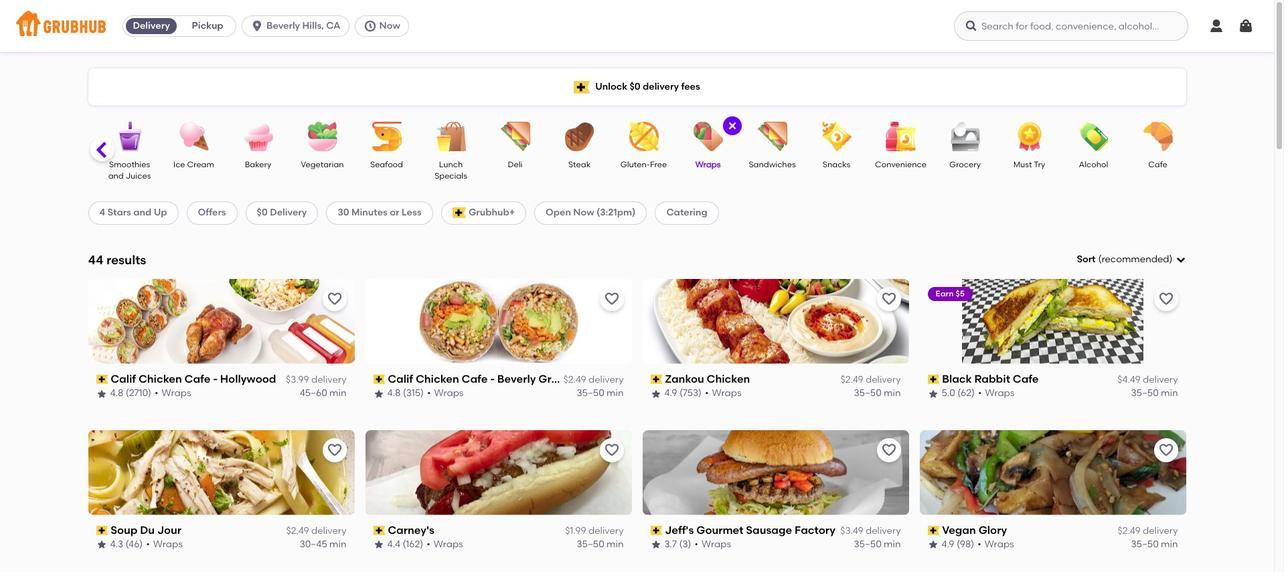 Task type: vqa. For each thing, say whether or not it's contained in the screenshot.
Carney's logo
yes



Task type: locate. For each thing, give the bounding box(es) containing it.
star icon image for zankou chicken
[[651, 389, 662, 400]]

hills,
[[302, 20, 324, 31]]

and
[[108, 172, 124, 181], [133, 207, 152, 219]]

cafe right rabbit
[[1013, 373, 1039, 386]]

• right (46)
[[146, 539, 150, 551]]

• wraps down calif chicken cafe - hollywood on the left bottom
[[155, 388, 191, 400]]

wraps right (162)
[[434, 539, 463, 551]]

and down smoothies
[[108, 172, 124, 181]]

• wraps for calif chicken cafe - hollywood
[[155, 388, 191, 400]]

beverly hills, ca button
[[242, 15, 355, 37]]

catering
[[667, 207, 708, 219]]

delivery left pickup
[[133, 20, 170, 31]]

min for zankou chicken
[[884, 388, 901, 400]]

$2.49 for calif chicken cafe - beverly grove
[[564, 375, 587, 386]]

0 horizontal spatial grubhub plus flag logo image
[[453, 208, 466, 219]]

svg image inside beverly hills, ca button
[[251, 19, 264, 33]]

45–60
[[300, 388, 327, 400]]

svg image left beverly hills, ca
[[251, 19, 264, 33]]

• for calif chicken cafe - hollywood
[[155, 388, 158, 400]]

2 chicken from the left
[[416, 373, 459, 386]]

35–50 for zankou chicken
[[854, 388, 882, 400]]

0 horizontal spatial subscription pass image
[[373, 527, 385, 536]]

1 horizontal spatial delivery
[[270, 207, 307, 219]]

subscription pass image
[[96, 375, 108, 385], [373, 375, 385, 385], [651, 375, 663, 385], [928, 375, 940, 385], [96, 527, 108, 536]]

calif chicken cafe - hollywood logo image
[[88, 279, 355, 364]]

grove
[[539, 373, 570, 386]]

convenience
[[876, 160, 927, 169]]

calif chicken cafe - beverly grove logo image
[[365, 279, 632, 364]]

and left up
[[133, 207, 152, 219]]

wraps down gourmet
[[702, 539, 732, 551]]

star icon image for black rabbit cafe
[[928, 389, 939, 400]]

• right (62)
[[979, 388, 982, 400]]

try
[[1034, 160, 1046, 169]]

1 horizontal spatial -
[[490, 373, 495, 386]]

wraps down zankou chicken
[[712, 388, 742, 400]]

0 vertical spatial delivery
[[133, 20, 170, 31]]

save this restaurant button for carney's
[[600, 439, 624, 463]]

4.8 for calif chicken cafe - beverly grove
[[388, 388, 401, 400]]

star icon image left 4.3
[[96, 540, 107, 551]]

$0
[[630, 81, 641, 92], [257, 207, 268, 219]]

$3.49
[[841, 526, 864, 537]]

4.8 left (2710)
[[110, 388, 123, 400]]

35–50 min for black rabbit cafe
[[1132, 388, 1179, 400]]

4.9 for zankou chicken
[[665, 388, 678, 400]]

0 vertical spatial $0
[[630, 81, 641, 92]]

pickup
[[192, 20, 223, 31]]

jeff's gourmet sausage factory
[[665, 524, 836, 537]]

wraps for carney's
[[434, 539, 463, 551]]

save this restaurant button
[[323, 287, 347, 311], [600, 287, 624, 311], [877, 287, 901, 311], [1155, 287, 1179, 311], [323, 439, 347, 463], [600, 439, 624, 463], [877, 439, 901, 463], [1155, 439, 1179, 463]]

grubhub plus flag logo image
[[574, 81, 590, 93], [453, 208, 466, 219]]

35–50 for carney's
[[577, 539, 605, 551]]

delivery inside delivery button
[[133, 20, 170, 31]]

2 horizontal spatial subscription pass image
[[928, 527, 940, 536]]

1 horizontal spatial subscription pass image
[[651, 527, 663, 536]]

2 subscription pass image from the left
[[651, 527, 663, 536]]

save this restaurant button for soup du jour
[[323, 439, 347, 463]]

cafe down calif chicken cafe - beverly grove logo
[[462, 373, 488, 386]]

0 horizontal spatial calif
[[111, 373, 136, 386]]

alcohol
[[1080, 160, 1109, 169]]

smoothies and juices
[[108, 160, 151, 181]]

save this restaurant image for zankou chicken
[[881, 291, 897, 307]]

• wraps down glory
[[978, 539, 1015, 551]]

$2.49 delivery
[[564, 375, 624, 386], [841, 375, 901, 386], [286, 526, 347, 537], [1118, 526, 1179, 537]]

• wraps for jeff's gourmet sausage factory
[[695, 539, 732, 551]]

1 horizontal spatial grubhub plus flag logo image
[[574, 81, 590, 93]]

minutes
[[352, 207, 388, 219]]

• wraps for vegan glory
[[978, 539, 1015, 551]]

star icon image left 4.9 (98)
[[928, 540, 939, 551]]

shakes image
[[42, 122, 89, 151]]

chicken right zankou
[[707, 373, 750, 386]]

beverly inside beverly hills, ca button
[[267, 20, 300, 31]]

subscription pass image for zankou chicken
[[651, 375, 663, 385]]

grubhub plus flag logo image for unlock $0 delivery fees
[[574, 81, 590, 93]]

1 horizontal spatial calif
[[388, 373, 413, 386]]

soup du jour
[[111, 524, 182, 537]]

vegan
[[943, 524, 977, 537]]

save this restaurant image for calif chicken cafe - beverly grove
[[604, 291, 620, 307]]

1 vertical spatial 4.9
[[942, 539, 955, 551]]

smoothies and juices image
[[106, 122, 153, 151]]

2 calif from the left
[[388, 373, 413, 386]]

3 subscription pass image from the left
[[928, 527, 940, 536]]

save this restaurant image for vegan glory
[[1159, 443, 1175, 459]]

cafe image
[[1135, 122, 1182, 151]]

$3.99
[[286, 375, 309, 386]]

chicken up (315)
[[416, 373, 459, 386]]

4.4
[[388, 539, 401, 551]]

30–45 min
[[300, 539, 347, 551]]

Search for food, convenience, alcohol... search field
[[955, 11, 1189, 41]]

$2.49 delivery for soup du jour
[[286, 526, 347, 537]]

star icon image
[[96, 389, 107, 400], [373, 389, 384, 400], [651, 389, 662, 400], [928, 389, 939, 400], [96, 540, 107, 551], [373, 540, 384, 551], [651, 540, 662, 551], [928, 540, 939, 551]]

• wraps right (162)
[[427, 539, 463, 551]]

$1.99 delivery
[[566, 526, 624, 537]]

0 horizontal spatial 4.9
[[665, 388, 678, 400]]

subscription pass image
[[373, 527, 385, 536], [651, 527, 663, 536], [928, 527, 940, 536]]

unlock
[[596, 81, 628, 92]]

subscription pass image left "vegan"
[[928, 527, 940, 536]]

-
[[213, 373, 218, 386], [490, 373, 495, 386]]

save this restaurant button for vegan glory
[[1155, 439, 1179, 463]]

min for soup du jour
[[330, 539, 347, 551]]

4.9 for vegan glory
[[942, 539, 955, 551]]

• down zankou chicken
[[705, 388, 709, 400]]

30
[[338, 207, 349, 219]]

• wraps for soup du jour
[[146, 539, 183, 551]]

none field containing sort
[[1077, 253, 1187, 267]]

• for zankou chicken
[[705, 388, 709, 400]]

$2.49 delivery for zankou chicken
[[841, 375, 901, 386]]

wraps for vegan glory
[[985, 539, 1015, 551]]

beverly left hills,
[[267, 20, 300, 31]]

• right (162)
[[427, 539, 431, 551]]

delivery for soup du jour
[[311, 526, 347, 537]]

2 - from the left
[[490, 373, 495, 386]]

$3.49 delivery
[[841, 526, 901, 537]]

1 vertical spatial now
[[574, 207, 595, 219]]

4.8 left (315)
[[388, 388, 401, 400]]

• right (2710)
[[155, 388, 158, 400]]

0 horizontal spatial chicken
[[139, 373, 182, 386]]

wraps down calif chicken cafe - hollywood on the left bottom
[[162, 388, 191, 400]]

steak image
[[556, 122, 603, 151]]

)
[[1170, 254, 1173, 265]]

subscription pass image for calif chicken cafe - hollywood
[[96, 375, 108, 385]]

sandwiches
[[749, 160, 796, 169]]

1 4.8 from the left
[[110, 388, 123, 400]]

star icon image left 3.7
[[651, 540, 662, 551]]

calif chicken cafe - beverly grove
[[388, 373, 570, 386]]

3 chicken from the left
[[707, 373, 750, 386]]

0 horizontal spatial -
[[213, 373, 218, 386]]

must
[[1014, 160, 1033, 169]]

(753)
[[680, 388, 702, 400]]

4.8 (2710)
[[110, 388, 151, 400]]

save this restaurant button for calif chicken cafe - hollywood
[[323, 287, 347, 311]]

gluten free image
[[621, 122, 668, 151]]

• right (315)
[[427, 388, 431, 400]]

wraps down jour
[[153, 539, 183, 551]]

5.0 (62)
[[942, 388, 975, 400]]

wraps down calif chicken cafe - beverly grove
[[434, 388, 464, 400]]

seafood image
[[363, 122, 410, 151]]

calif up 4.8 (315)
[[388, 373, 413, 386]]

$2.49 for vegan glory
[[1118, 526, 1141, 537]]

45–60 min
[[300, 388, 347, 400]]

1 vertical spatial $0
[[257, 207, 268, 219]]

1 vertical spatial beverly
[[498, 373, 536, 386]]

carney's
[[388, 524, 435, 537]]

subscription pass image left jeff's
[[651, 527, 663, 536]]

1 - from the left
[[213, 373, 218, 386]]

• wraps right (315)
[[427, 388, 464, 400]]

chicken
[[139, 373, 182, 386], [416, 373, 459, 386], [707, 373, 750, 386]]

beverly
[[267, 20, 300, 31], [498, 373, 536, 386]]

1 vertical spatial and
[[133, 207, 152, 219]]

44 results
[[88, 252, 146, 268]]

less
[[402, 207, 422, 219]]

• wraps for calif chicken cafe - beverly grove
[[427, 388, 464, 400]]

5.0
[[942, 388, 956, 400]]

4.9 left (753)
[[665, 388, 678, 400]]

• wraps down gourmet
[[695, 539, 732, 551]]

1 vertical spatial svg image
[[1176, 255, 1187, 265]]

deli image
[[492, 122, 539, 151]]

grubhub plus flag logo image left unlock
[[574, 81, 590, 93]]

must try image
[[1006, 122, 1053, 151]]

0 vertical spatial svg image
[[251, 19, 264, 33]]

4.3 (46)
[[110, 539, 143, 551]]

0 horizontal spatial $0
[[257, 207, 268, 219]]

$2.49
[[564, 375, 587, 386], [841, 375, 864, 386], [286, 526, 309, 537], [1118, 526, 1141, 537]]

unlock $0 delivery fees
[[596, 81, 701, 92]]

wraps
[[696, 160, 721, 169], [162, 388, 191, 400], [434, 388, 464, 400], [712, 388, 742, 400], [986, 388, 1015, 400], [153, 539, 183, 551], [434, 539, 463, 551], [702, 539, 732, 551], [985, 539, 1015, 551]]

wraps for jeff's gourmet sausage factory
[[702, 539, 732, 551]]

delivery for jeff's gourmet sausage factory
[[866, 526, 901, 537]]

0 horizontal spatial and
[[108, 172, 124, 181]]

0 vertical spatial grubhub plus flag logo image
[[574, 81, 590, 93]]

deli
[[508, 160, 523, 169]]

35–50
[[577, 388, 605, 400], [854, 388, 882, 400], [1132, 388, 1159, 400], [577, 539, 605, 551], [854, 539, 882, 551], [1132, 539, 1159, 551]]

factory
[[795, 524, 836, 537]]

$2.49 delivery for calif chicken cafe - beverly grove
[[564, 375, 624, 386]]

star icon image left 4.8 (2710)
[[96, 389, 107, 400]]

calif up 4.8 (2710)
[[111, 373, 136, 386]]

1 horizontal spatial svg image
[[1176, 255, 1187, 265]]

lunch specials image
[[428, 122, 475, 151]]

(62)
[[958, 388, 975, 400]]

star icon image left 5.0
[[928, 389, 939, 400]]

1 horizontal spatial chicken
[[416, 373, 459, 386]]

1 horizontal spatial 4.9
[[942, 539, 955, 551]]

min for carney's
[[607, 539, 624, 551]]

1 vertical spatial grubhub plus flag logo image
[[453, 208, 466, 219]]

2 horizontal spatial chicken
[[707, 373, 750, 386]]

wraps for black rabbit cafe
[[986, 388, 1015, 400]]

save this restaurant button for calif chicken cafe - beverly grove
[[600, 287, 624, 311]]

rabbit
[[975, 373, 1011, 386]]

delivery for vegan glory
[[1143, 526, 1179, 537]]

cafe
[[1149, 160, 1168, 169], [185, 373, 211, 386], [462, 373, 488, 386], [1013, 373, 1039, 386]]

save this restaurant image
[[881, 291, 897, 307], [1159, 291, 1175, 307], [1159, 443, 1175, 459]]

delivery left "30"
[[270, 207, 307, 219]]

2 4.8 from the left
[[388, 388, 401, 400]]

glory
[[979, 524, 1008, 537]]

zankou
[[665, 373, 705, 386]]

• for vegan glory
[[978, 539, 982, 551]]

30 minutes or less
[[338, 207, 422, 219]]

now
[[379, 20, 400, 31], [574, 207, 595, 219]]

• wraps down zankou chicken
[[705, 388, 742, 400]]

min for jeff's gourmet sausage factory
[[884, 539, 901, 551]]

du
[[140, 524, 155, 537]]

0 vertical spatial 4.9
[[665, 388, 678, 400]]

$0 down "bakery"
[[257, 207, 268, 219]]

grubhub plus flag logo image left grubhub+
[[453, 208, 466, 219]]

now right open
[[574, 207, 595, 219]]

must try
[[1014, 160, 1046, 169]]

1 horizontal spatial now
[[574, 207, 595, 219]]

min for calif chicken cafe - beverly grove
[[607, 388, 624, 400]]

wraps for calif chicken cafe - hollywood
[[162, 388, 191, 400]]

save this restaurant image
[[327, 291, 343, 307], [604, 291, 620, 307], [327, 443, 343, 459], [604, 443, 620, 459], [881, 443, 897, 459]]

- for beverly
[[490, 373, 495, 386]]

calif chicken cafe - hollywood
[[111, 373, 276, 386]]

wraps down rabbit
[[986, 388, 1015, 400]]

cafe left hollywood
[[185, 373, 211, 386]]

0 horizontal spatial beverly
[[267, 20, 300, 31]]

• for calif chicken cafe - beverly grove
[[427, 388, 431, 400]]

save this restaurant image for jeff's gourmet sausage factory
[[881, 443, 897, 459]]

• right (3)
[[695, 539, 699, 551]]

$1.99
[[566, 526, 587, 537]]

star icon image for soup du jour
[[96, 540, 107, 551]]

alcohol image
[[1071, 122, 1118, 151]]

35–50 min for zankou chicken
[[854, 388, 901, 400]]

0 horizontal spatial 4.8
[[110, 388, 123, 400]]

1 horizontal spatial beverly
[[498, 373, 536, 386]]

- down calif chicken cafe - beverly grove logo
[[490, 373, 495, 386]]

4.9 left "(98)" at the right of page
[[942, 539, 955, 551]]

svg image
[[251, 19, 264, 33], [1176, 255, 1187, 265]]

delivery for zankou chicken
[[866, 375, 901, 386]]

svg image
[[1209, 18, 1225, 34], [1239, 18, 1255, 34], [363, 19, 377, 33], [965, 19, 979, 33], [727, 121, 738, 131]]

pickup button
[[180, 15, 236, 37]]

4
[[99, 207, 105, 219]]

svg image inside now "button"
[[363, 19, 377, 33]]

earn
[[936, 289, 954, 299]]

star icon image left 4.9 (753)
[[651, 389, 662, 400]]

now right ca
[[379, 20, 400, 31]]

1 subscription pass image from the left
[[373, 527, 385, 536]]

1 horizontal spatial $0
[[630, 81, 641, 92]]

star icon image for calif chicken cafe - beverly grove
[[373, 389, 384, 400]]

star icon image left 4.4
[[373, 540, 384, 551]]

beverly left grove
[[498, 373, 536, 386]]

- for hollywood
[[213, 373, 218, 386]]

chicken up (2710)
[[139, 373, 182, 386]]

None field
[[1077, 253, 1187, 267]]

• wraps down jour
[[146, 539, 183, 551]]

- left hollywood
[[213, 373, 218, 386]]

1 calif from the left
[[111, 373, 136, 386]]

subscription pass image for carney's
[[373, 527, 385, 536]]

wraps for zankou chicken
[[712, 388, 742, 400]]

ice cream image
[[170, 122, 217, 151]]

star icon image left 4.8 (315)
[[373, 389, 384, 400]]

star icon image for jeff's gourmet sausage factory
[[651, 540, 662, 551]]

0 vertical spatial and
[[108, 172, 124, 181]]

bakery image
[[235, 122, 282, 151]]

cream
[[187, 160, 214, 169]]

delivery
[[133, 20, 170, 31], [270, 207, 307, 219]]

main navigation navigation
[[0, 0, 1275, 52]]

0 horizontal spatial svg image
[[251, 19, 264, 33]]

(2710)
[[126, 388, 151, 400]]

now inside now "button"
[[379, 20, 400, 31]]

1 horizontal spatial 4.8
[[388, 388, 401, 400]]

star icon image for carney's
[[373, 540, 384, 551]]

• wraps down rabbit
[[979, 388, 1015, 400]]

min for black rabbit cafe
[[1162, 388, 1179, 400]]

1 chicken from the left
[[139, 373, 182, 386]]

lunch
[[439, 160, 463, 169]]

ice
[[173, 160, 185, 169]]

(
[[1099, 254, 1102, 265]]

35–50 for black rabbit cafe
[[1132, 388, 1159, 400]]

delivery for calif chicken cafe - hollywood
[[311, 375, 347, 386]]

• right "(98)" at the right of page
[[978, 539, 982, 551]]

0 vertical spatial beverly
[[267, 20, 300, 31]]

35–50 min for vegan glory
[[1132, 539, 1179, 551]]

calif for calif chicken cafe - hollywood
[[111, 373, 136, 386]]

svg image right )
[[1176, 255, 1187, 265]]

wraps image
[[685, 122, 732, 151]]

and inside smoothies and juices
[[108, 172, 124, 181]]

snacks image
[[814, 122, 860, 151]]

0 horizontal spatial delivery
[[133, 20, 170, 31]]

wraps down glory
[[985, 539, 1015, 551]]

cafe for black rabbit cafe
[[1013, 373, 1039, 386]]

0 vertical spatial now
[[379, 20, 400, 31]]

bakery
[[245, 160, 272, 169]]

carney's logo image
[[365, 431, 632, 516]]

subscription pass image left carney's
[[373, 527, 385, 536]]

$0 right unlock
[[630, 81, 641, 92]]

delivery
[[643, 81, 679, 92], [311, 375, 347, 386], [589, 375, 624, 386], [866, 375, 901, 386], [1143, 375, 1179, 386], [311, 526, 347, 537], [589, 526, 624, 537], [866, 526, 901, 537], [1143, 526, 1179, 537]]

0 horizontal spatial now
[[379, 20, 400, 31]]



Task type: describe. For each thing, give the bounding box(es) containing it.
jeff's
[[665, 524, 694, 537]]

ca
[[326, 20, 341, 31]]

sort
[[1077, 254, 1096, 265]]

jour
[[157, 524, 182, 537]]

fees
[[682, 81, 701, 92]]

subscription pass image for black rabbit cafe
[[928, 375, 940, 385]]

$2.49 delivery for vegan glory
[[1118, 526, 1179, 537]]

gourmet
[[697, 524, 744, 537]]

vegan glory
[[943, 524, 1008, 537]]

or
[[390, 207, 400, 219]]

black
[[943, 373, 972, 386]]

offers
[[198, 207, 226, 219]]

results
[[107, 252, 146, 268]]

specials
[[435, 172, 467, 181]]

delivery button
[[123, 15, 180, 37]]

subscription pass image for jeff's gourmet sausage factory
[[651, 527, 663, 536]]

save this restaurant button for zankou chicken
[[877, 287, 901, 311]]

open
[[546, 207, 571, 219]]

jeff's gourmet sausage factory logo image
[[643, 431, 909, 516]]

(46)
[[126, 539, 143, 551]]

wraps for soup du jour
[[153, 539, 183, 551]]

30–45
[[300, 539, 327, 551]]

delivery for carney's
[[589, 526, 624, 537]]

wraps for calif chicken cafe - beverly grove
[[434, 388, 464, 400]]

soup du jour logo image
[[88, 431, 355, 516]]

min for calif chicken cafe - hollywood
[[330, 388, 347, 400]]

4.9 (98)
[[942, 539, 975, 551]]

• wraps for black rabbit cafe
[[979, 388, 1015, 400]]

recommended
[[1102, 254, 1170, 265]]

zankou chicken logo image
[[643, 279, 909, 364]]

$3.99 delivery
[[286, 375, 347, 386]]

min for vegan glory
[[1162, 539, 1179, 551]]

wraps down wraps image
[[696, 160, 721, 169]]

sort ( recommended )
[[1077, 254, 1173, 265]]

chicken for calif chicken cafe - beverly grove
[[416, 373, 459, 386]]

grocery
[[950, 160, 981, 169]]

svg image inside field
[[1176, 255, 1187, 265]]

35–50 min for jeff's gourmet sausage factory
[[854, 539, 901, 551]]

grubhub+
[[469, 207, 515, 219]]

ice cream
[[173, 160, 214, 169]]

• for carney's
[[427, 539, 431, 551]]

(315)
[[403, 388, 424, 400]]

lunch specials
[[435, 160, 467, 181]]

grubhub plus flag logo image for grubhub+
[[453, 208, 466, 219]]

black rabbit cafe
[[943, 373, 1039, 386]]

35–50 for calif chicken cafe - beverly grove
[[577, 388, 605, 400]]

snacks
[[823, 160, 851, 169]]

gluten-free
[[621, 160, 667, 169]]

35–50 for vegan glory
[[1132, 539, 1159, 551]]

cafe for calif chicken cafe - beverly grove
[[462, 373, 488, 386]]

calif for calif chicken cafe - beverly grove
[[388, 373, 413, 386]]

black rabbit cafe logo image
[[963, 279, 1144, 364]]

star icon image for calif chicken cafe - hollywood
[[96, 389, 107, 400]]

35–50 min for calif chicken cafe - beverly grove
[[577, 388, 624, 400]]

4.4 (162)
[[388, 539, 423, 551]]

chicken for calif chicken cafe - hollywood
[[139, 373, 182, 386]]

open now (3:21pm)
[[546, 207, 636, 219]]

cafe for calif chicken cafe - hollywood
[[185, 373, 211, 386]]

4.9 (753)
[[665, 388, 702, 400]]

free
[[650, 160, 667, 169]]

juices
[[126, 172, 151, 181]]

save this restaurant image for soup du jour
[[327, 443, 343, 459]]

• for jeff's gourmet sausage factory
[[695, 539, 699, 551]]

• wraps for carney's
[[427, 539, 463, 551]]

sausage
[[746, 524, 793, 537]]

zankou chicken
[[665, 373, 750, 386]]

save this restaurant button for jeff's gourmet sausage factory
[[877, 439, 901, 463]]

• wraps for zankou chicken
[[705, 388, 742, 400]]

cafe down cafe image
[[1149, 160, 1168, 169]]

44
[[88, 252, 104, 268]]

save this restaurant image for carney's
[[604, 443, 620, 459]]

4.8 for calif chicken cafe - hollywood
[[110, 388, 123, 400]]

4.8 (315)
[[388, 388, 424, 400]]

1 vertical spatial delivery
[[270, 207, 307, 219]]

(162)
[[403, 539, 423, 551]]

earn $5
[[936, 289, 965, 299]]

gluten-
[[621, 160, 650, 169]]

35–50 for jeff's gourmet sausage factory
[[854, 539, 882, 551]]

subscription pass image for soup du jour
[[96, 527, 108, 536]]

1 horizontal spatial and
[[133, 207, 152, 219]]

delivery for black rabbit cafe
[[1143, 375, 1179, 386]]

beverly hills, ca
[[267, 20, 341, 31]]

grocery image
[[942, 122, 989, 151]]

$2.49 for zankou chicken
[[841, 375, 864, 386]]

(3:21pm)
[[597, 207, 636, 219]]

vegetarian image
[[299, 122, 346, 151]]

star icon image for vegan glory
[[928, 540, 939, 551]]

save this restaurant image for calif chicken cafe - hollywood
[[327, 291, 343, 307]]

smoothies
[[109, 160, 150, 169]]

delivery for calif chicken cafe - beverly grove
[[589, 375, 624, 386]]

4.3
[[110, 539, 123, 551]]

$4.49
[[1118, 375, 1141, 386]]

convenience image
[[878, 122, 925, 151]]

$0 delivery
[[257, 207, 307, 219]]

sandwiches image
[[749, 122, 796, 151]]

hollywood
[[220, 373, 276, 386]]

• for black rabbit cafe
[[979, 388, 982, 400]]

chicken for zankou chicken
[[707, 373, 750, 386]]

(3)
[[680, 539, 692, 551]]

seafood
[[370, 160, 403, 169]]

• for soup du jour
[[146, 539, 150, 551]]

$5
[[956, 289, 965, 299]]

subscription pass image for vegan glory
[[928, 527, 940, 536]]

35–50 min for carney's
[[577, 539, 624, 551]]

vegetarian
[[301, 160, 344, 169]]

steak
[[569, 160, 591, 169]]

(98)
[[957, 539, 975, 551]]

stars
[[108, 207, 131, 219]]

vegan glory logo image
[[920, 431, 1187, 516]]

soup
[[111, 524, 138, 537]]

$4.49 delivery
[[1118, 375, 1179, 386]]

subscription pass image for calif chicken cafe - beverly grove
[[373, 375, 385, 385]]

4 stars and up
[[99, 207, 167, 219]]

now button
[[355, 15, 415, 37]]

$2.49 for soup du jour
[[286, 526, 309, 537]]



